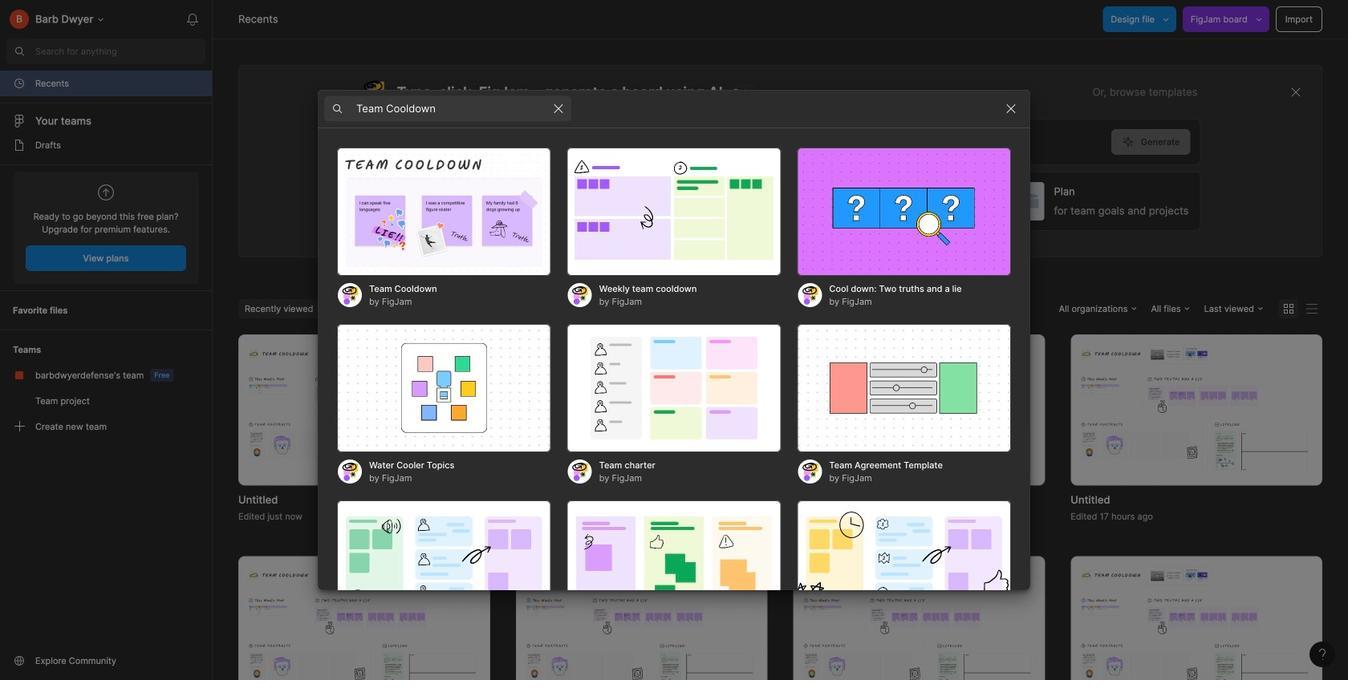 Task type: describe. For each thing, give the bounding box(es) containing it.
team charter image
[[567, 324, 781, 453]]

Search templates text field
[[356, 99, 546, 118]]

team agreement template image
[[797, 324, 1012, 453]]

team cooldown image
[[337, 148, 551, 276]]

search 32 image
[[6, 39, 32, 64]]

Search for anything text field
[[35, 45, 206, 58]]



Task type: vqa. For each thing, say whether or not it's contained in the screenshot.
the Ex: A weekly team meeting, starting with an ice breaker 'field' at top
yes



Task type: locate. For each thing, give the bounding box(es) containing it.
water cooler topics image
[[337, 324, 551, 453]]

Ex: A weekly team meeting, starting with an ice breaker field
[[361, 120, 1112, 165]]

bell 32 image
[[180, 6, 206, 32]]

team meeting agenda image
[[797, 501, 1012, 629]]

team stand up image
[[567, 501, 781, 629]]

page 16 image
[[13, 139, 26, 152]]

recent 16 image
[[13, 77, 26, 90]]

cool down: two truths and a lie image
[[797, 148, 1012, 276]]

team weekly image
[[337, 501, 551, 629]]

weekly team cooldown image
[[567, 148, 781, 276]]

dialog
[[318, 90, 1031, 681]]

file thumbnail image
[[246, 345, 482, 476], [524, 345, 760, 476], [802, 345, 1037, 476], [1079, 345, 1315, 476], [246, 567, 482, 681], [524, 567, 760, 681], [802, 567, 1037, 681], [1079, 567, 1315, 681]]

community 16 image
[[13, 655, 26, 668]]



